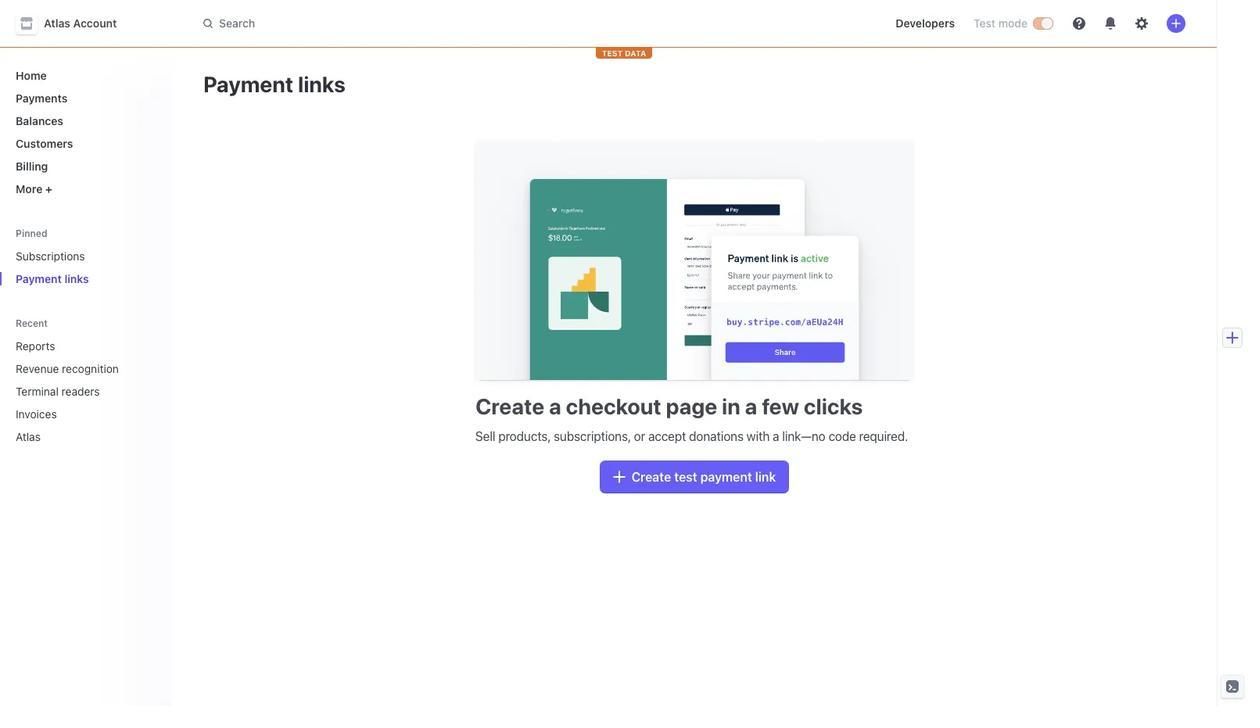 Task type: locate. For each thing, give the bounding box(es) containing it.
atlas down the invoices
[[16, 430, 41, 443]]

link
[[755, 470, 776, 484]]

required.
[[859, 429, 908, 443]]

code
[[829, 429, 856, 443]]

subscriptions link
[[9, 243, 160, 269]]

1 horizontal spatial create
[[632, 470, 671, 484]]

create left test
[[632, 470, 671, 484]]

0 vertical spatial payment
[[203, 71, 293, 97]]

payment down subscriptions
[[16, 272, 62, 285]]

terminal
[[16, 385, 59, 398]]

0 horizontal spatial a
[[549, 393, 561, 419]]

0 horizontal spatial atlas
[[16, 430, 41, 443]]

accept
[[648, 429, 686, 443]]

1 vertical spatial create
[[632, 470, 671, 484]]

donations
[[689, 429, 744, 443]]

0 horizontal spatial create
[[475, 393, 544, 419]]

readers
[[61, 385, 100, 398]]

payment
[[203, 71, 293, 97], [16, 272, 62, 285]]

1 horizontal spatial links
[[298, 71, 346, 97]]

billing link
[[9, 153, 160, 179]]

1 horizontal spatial payment links
[[203, 71, 346, 97]]

payment down search
[[203, 71, 293, 97]]

Search text field
[[194, 9, 635, 38]]

0 horizontal spatial payment
[[16, 272, 62, 285]]

a right in
[[745, 393, 757, 419]]

reports
[[16, 339, 55, 353]]

atlas link
[[9, 424, 138, 450]]

pinned element
[[9, 243, 160, 292]]

revenue
[[16, 362, 59, 375]]

products,
[[498, 429, 551, 443]]

atlas for atlas
[[16, 430, 41, 443]]

developers link
[[889, 11, 961, 36]]

home link
[[9, 63, 160, 88]]

payments link
[[9, 85, 160, 111]]

payment links inside the pinned element
[[16, 272, 89, 285]]

billing
[[16, 160, 48, 173]]

1 horizontal spatial payment
[[203, 71, 293, 97]]

create
[[475, 393, 544, 419], [632, 470, 671, 484]]

balances link
[[9, 108, 160, 134]]

a
[[549, 393, 561, 419], [745, 393, 757, 419], [773, 429, 779, 443]]

recent element
[[0, 333, 172, 450]]

0 vertical spatial atlas
[[44, 16, 70, 30]]

1 vertical spatial payment links
[[16, 272, 89, 285]]

create up products,
[[475, 393, 544, 419]]

links
[[298, 71, 346, 97], [64, 272, 89, 285]]

atlas
[[44, 16, 70, 30], [16, 430, 41, 443]]

0 vertical spatial create
[[475, 393, 544, 419]]

page
[[666, 393, 717, 419]]

link—no
[[782, 429, 825, 443]]

1 vertical spatial atlas
[[16, 430, 41, 443]]

payment
[[700, 470, 752, 484]]

a right with
[[773, 429, 779, 443]]

1 vertical spatial links
[[64, 272, 89, 285]]

more
[[16, 182, 42, 195]]

help image
[[1073, 17, 1085, 30]]

balances
[[16, 114, 63, 127]]

terminal readers
[[16, 385, 100, 398]]

pinned
[[16, 228, 47, 239]]

payment links down subscriptions
[[16, 272, 89, 285]]

0 vertical spatial payment links
[[203, 71, 346, 97]]

sell products, subscriptions, or accept donations with a link—no code required.
[[475, 429, 908, 443]]

payment links down search
[[203, 71, 346, 97]]

1 horizontal spatial atlas
[[44, 16, 70, 30]]

1 vertical spatial payment
[[16, 272, 62, 285]]

payment links
[[203, 71, 346, 97], [16, 272, 89, 285]]

0 horizontal spatial payment links
[[16, 272, 89, 285]]

checkout
[[566, 393, 661, 419]]

create test payment link link
[[600, 461, 789, 493]]

atlas inside the 'atlas account' "button"
[[44, 16, 70, 30]]

a up products,
[[549, 393, 561, 419]]

create a checkout page in a few clicks
[[475, 393, 863, 419]]

or
[[634, 429, 645, 443]]

atlas left the account
[[44, 16, 70, 30]]

payments
[[16, 91, 68, 105]]

atlas inside atlas "link"
[[16, 430, 41, 443]]

recent navigation links element
[[0, 317, 172, 450]]

customers link
[[9, 131, 160, 156]]

subscriptions
[[16, 249, 85, 263]]

0 horizontal spatial links
[[64, 272, 89, 285]]



Task type: describe. For each thing, give the bounding box(es) containing it.
test data
[[602, 48, 646, 58]]

developers
[[896, 16, 955, 30]]

atlas account button
[[16, 13, 132, 34]]

0 vertical spatial links
[[298, 71, 346, 97]]

subscriptions,
[[554, 429, 631, 443]]

search
[[219, 16, 255, 30]]

Search search field
[[194, 9, 635, 38]]

revenue recognition link
[[9, 356, 138, 382]]

terminal readers link
[[9, 378, 138, 404]]

create for create test payment link
[[632, 470, 671, 484]]

recognition
[[62, 362, 119, 375]]

recent
[[16, 317, 48, 329]]

in
[[722, 393, 740, 419]]

test
[[974, 16, 995, 30]]

pinned navigation links element
[[9, 227, 160, 292]]

test mode
[[974, 16, 1027, 30]]

core navigation links element
[[9, 63, 160, 202]]

+
[[45, 182, 52, 195]]

reports link
[[9, 333, 138, 359]]

create for create a checkout page in a few clicks
[[475, 393, 544, 419]]

links inside the pinned element
[[64, 272, 89, 285]]

data
[[625, 48, 646, 58]]

home
[[16, 69, 47, 82]]

payment links link
[[9, 266, 160, 292]]

revenue recognition
[[16, 362, 119, 375]]

more +
[[16, 182, 52, 195]]

clicks
[[804, 393, 863, 419]]

settings image
[[1135, 17, 1148, 30]]

customers
[[16, 137, 73, 150]]

atlas account
[[44, 16, 117, 30]]

with
[[747, 429, 770, 443]]

2 horizontal spatial a
[[773, 429, 779, 443]]

invoices
[[16, 407, 57, 421]]

sell
[[475, 429, 495, 443]]

mode
[[998, 16, 1027, 30]]

invoices link
[[9, 401, 138, 427]]

payment inside the pinned element
[[16, 272, 62, 285]]

1 horizontal spatial a
[[745, 393, 757, 419]]

few
[[762, 393, 799, 419]]

atlas for atlas account
[[44, 16, 70, 30]]

test
[[602, 48, 623, 58]]

test
[[674, 470, 697, 484]]

account
[[73, 16, 117, 30]]

create test payment link
[[632, 470, 776, 484]]



Task type: vqa. For each thing, say whether or not it's contained in the screenshot.
a
yes



